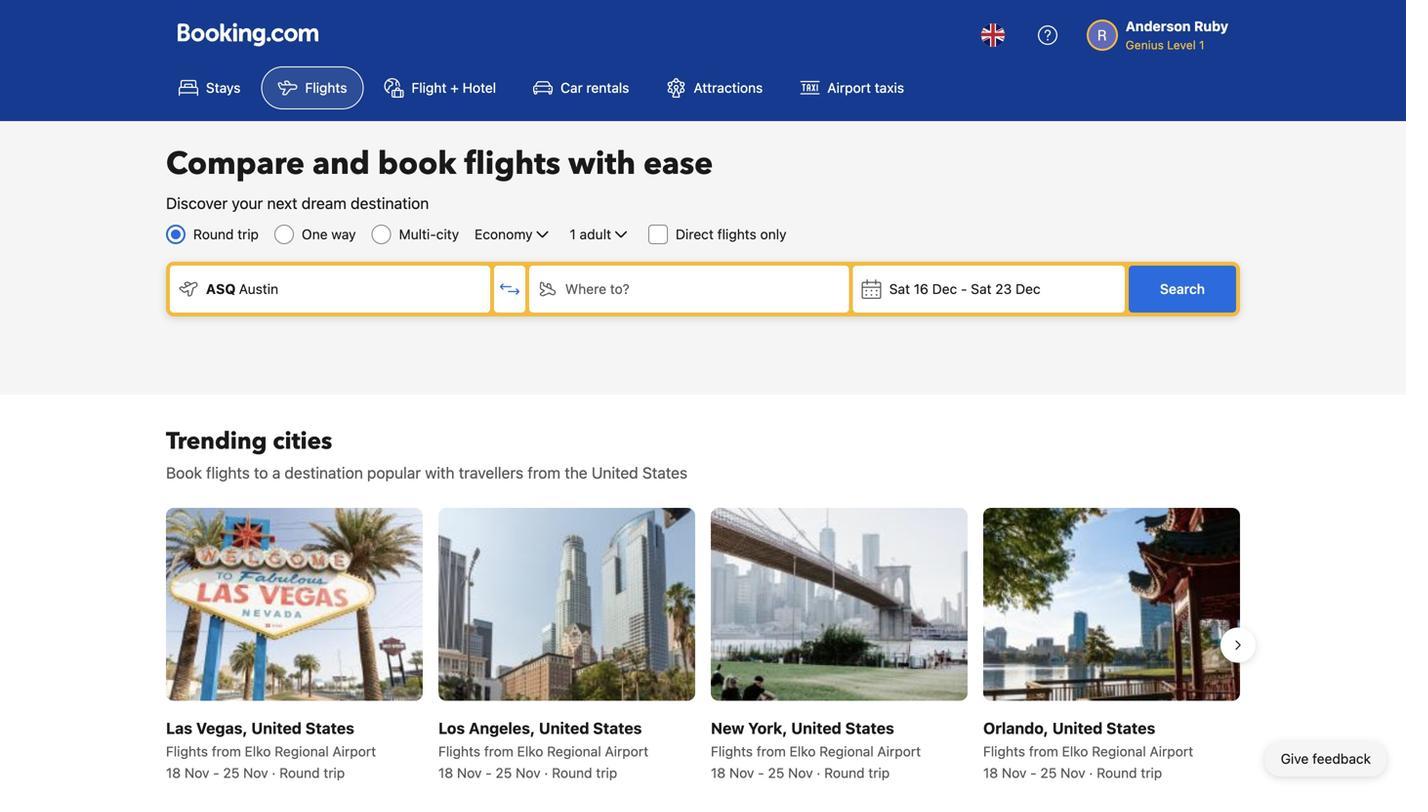 Task type: locate. For each thing, give the bounding box(es) containing it.
airport inside los angeles, united states flights from elko regional airport 18 nov - 25 nov · round trip
[[605, 743, 649, 759]]

0 horizontal spatial 1
[[570, 226, 576, 242]]

- down orlando,
[[1031, 765, 1037, 781]]

dec right 23
[[1016, 281, 1041, 297]]

1 right level on the right top
[[1200, 38, 1205, 52]]

from down vegas,
[[212, 743, 241, 759]]

york,
[[749, 719, 788, 737]]

3 nov from the left
[[457, 765, 482, 781]]

flights
[[305, 80, 347, 96], [166, 743, 208, 759], [439, 743, 481, 759], [711, 743, 753, 759], [984, 743, 1026, 759]]

trip
[[238, 226, 259, 242], [324, 765, 345, 781], [596, 765, 618, 781], [869, 765, 890, 781], [1141, 765, 1163, 781]]

orlando, united states image
[[984, 508, 1241, 701]]

hotel
[[463, 80, 496, 96]]

direct
[[676, 226, 714, 242]]

25 for york,
[[768, 765, 785, 781]]

airport inside new york, united states flights from elko regional airport 18 nov - 25 nov · round trip
[[878, 743, 921, 759]]

18 down los
[[439, 765, 453, 781]]

1
[[1200, 38, 1205, 52], [570, 226, 576, 242]]

2 nov from the left
[[243, 765, 268, 781]]

regional for vegas,
[[275, 743, 329, 759]]

elko inside los angeles, united states flights from elko regional airport 18 nov - 25 nov · round trip
[[517, 743, 544, 759]]

1 vertical spatial with
[[425, 464, 455, 482]]

1 regional from the left
[[275, 743, 329, 759]]

from inside the las vegas, united states flights from elko regional airport 18 nov - 25 nov · round trip
[[212, 743, 241, 759]]

regional inside the las vegas, united states flights from elko regional airport 18 nov - 25 nov · round trip
[[275, 743, 329, 759]]

your
[[232, 194, 263, 212]]

· inside los angeles, united states flights from elko regional airport 18 nov - 25 nov · round trip
[[545, 765, 548, 781]]

las vegas, united states flights from elko regional airport 18 nov - 25 nov · round trip
[[166, 719, 376, 781]]

trip inside new york, united states flights from elko regional airport 18 nov - 25 nov · round trip
[[869, 765, 890, 781]]

- inside new york, united states flights from elko regional airport 18 nov - 25 nov · round trip
[[758, 765, 765, 781]]

flights up economy
[[464, 143, 561, 185]]

flights left only
[[718, 226, 757, 242]]

regional
[[275, 743, 329, 759], [547, 743, 601, 759], [820, 743, 874, 759], [1092, 743, 1147, 759]]

flights down new
[[711, 743, 753, 759]]

multi-city
[[399, 226, 459, 242]]

- inside los angeles, united states flights from elko regional airport 18 nov - 25 nov · round trip
[[486, 765, 492, 781]]

1 18 from the left
[[166, 765, 181, 781]]

1 vertical spatial 1
[[570, 226, 576, 242]]

·
[[272, 765, 276, 781], [545, 765, 548, 781], [817, 765, 821, 781], [1090, 765, 1094, 781]]

25 down orlando,
[[1041, 765, 1057, 781]]

18 for los angeles, united states
[[439, 765, 453, 781]]

from down angeles,
[[484, 743, 514, 759]]

flights down los
[[439, 743, 481, 759]]

trip inside the las vegas, united states flights from elko regional airport 18 nov - 25 nov · round trip
[[324, 765, 345, 781]]

one
[[302, 226, 328, 242]]

united right orlando,
[[1053, 719, 1103, 737]]

0 horizontal spatial with
[[425, 464, 455, 482]]

orlando,
[[984, 719, 1049, 737]]

los
[[439, 719, 465, 737]]

25 inside new york, united states flights from elko regional airport 18 nov - 25 nov · round trip
[[768, 765, 785, 781]]

attractions
[[694, 80, 763, 96]]

los angeles, united states flights from elko regional airport 18 nov - 25 nov · round trip
[[439, 719, 649, 781]]

0 horizontal spatial dec
[[933, 281, 958, 297]]

flight + hotel link
[[368, 66, 513, 109]]

to?
[[610, 281, 630, 297]]

25 inside los angeles, united states flights from elko regional airport 18 nov - 25 nov · round trip
[[496, 765, 512, 781]]

- left 23
[[961, 281, 968, 297]]

airport inside the "orlando, united states flights from elko regional airport 18 nov - 25 nov · round trip"
[[1150, 743, 1194, 759]]

18 down new
[[711, 765, 726, 781]]

destination
[[351, 194, 429, 212], [285, 464, 363, 482]]

a
[[272, 464, 281, 482]]

1 horizontal spatial flights
[[464, 143, 561, 185]]

18 inside new york, united states flights from elko regional airport 18 nov - 25 nov · round trip
[[711, 765, 726, 781]]

las
[[166, 719, 193, 737]]

flights for las vegas, united states
[[166, 743, 208, 759]]

- for las vegas, united states
[[213, 765, 220, 781]]

way
[[331, 226, 356, 242]]

destination up multi-
[[351, 194, 429, 212]]

sat left 23
[[971, 281, 992, 297]]

flights link
[[261, 66, 364, 109]]

1 left adult
[[570, 226, 576, 242]]

united inside the las vegas, united states flights from elko regional airport 18 nov - 25 nov · round trip
[[252, 719, 302, 737]]

states for los angeles, united states
[[593, 719, 642, 737]]

2 elko from the left
[[517, 743, 544, 759]]

car rentals link
[[517, 66, 646, 109]]

states inside the las vegas, united states flights from elko regional airport 18 nov - 25 nov · round trip
[[306, 719, 355, 737]]

4 regional from the left
[[1092, 743, 1147, 759]]

united inside new york, united states flights from elko regional airport 18 nov - 25 nov · round trip
[[792, 719, 842, 737]]

4 25 from the left
[[1041, 765, 1057, 781]]

3 · from the left
[[817, 765, 821, 781]]

flights
[[464, 143, 561, 185], [718, 226, 757, 242], [206, 464, 250, 482]]

round
[[193, 226, 234, 242], [280, 765, 320, 781], [552, 765, 593, 781], [825, 765, 865, 781], [1097, 765, 1138, 781]]

1 vertical spatial flights
[[718, 226, 757, 242]]

25 down vegas,
[[223, 765, 240, 781]]

18
[[166, 765, 181, 781], [439, 765, 453, 781], [711, 765, 726, 781], [984, 765, 999, 781]]

- down angeles,
[[486, 765, 492, 781]]

from down york,
[[757, 743, 786, 759]]

· inside the las vegas, united states flights from elko regional airport 18 nov - 25 nov · round trip
[[272, 765, 276, 781]]

3 elko from the left
[[790, 743, 816, 759]]

3 18 from the left
[[711, 765, 726, 781]]

vegas,
[[196, 719, 248, 737]]

one way
[[302, 226, 356, 242]]

destination down the cities
[[285, 464, 363, 482]]

flights inside los angeles, united states flights from elko regional airport 18 nov - 25 nov · round trip
[[439, 743, 481, 759]]

1 dec from the left
[[933, 281, 958, 297]]

- inside the las vegas, united states flights from elko regional airport 18 nov - 25 nov · round trip
[[213, 765, 220, 781]]

united for los angeles, united states
[[539, 719, 590, 737]]

18 down las
[[166, 765, 181, 781]]

give feedback button
[[1266, 742, 1387, 777]]

from inside the "orlando, united states flights from elko regional airport 18 nov - 25 nov · round trip"
[[1030, 743, 1059, 759]]

round inside the las vegas, united states flights from elko regional airport 18 nov - 25 nov · round trip
[[280, 765, 320, 781]]

round inside los angeles, united states flights from elko regional airport 18 nov - 25 nov · round trip
[[552, 765, 593, 781]]

elko inside new york, united states flights from elko regional airport 18 nov - 25 nov · round trip
[[790, 743, 816, 759]]

18 inside los angeles, united states flights from elko regional airport 18 nov - 25 nov · round trip
[[439, 765, 453, 781]]

from down orlando,
[[1030, 743, 1059, 759]]

sat left 16
[[890, 281, 911, 297]]

states inside 'trending cities book flights to a destination popular with travellers from the united states'
[[643, 464, 688, 482]]

0 vertical spatial flights
[[464, 143, 561, 185]]

25 inside the las vegas, united states flights from elko regional airport 18 nov - 25 nov · round trip
[[223, 765, 240, 781]]

united
[[592, 464, 639, 482], [252, 719, 302, 737], [539, 719, 590, 737], [792, 719, 842, 737], [1053, 719, 1103, 737]]

elko for vegas,
[[245, 743, 271, 759]]

4 · from the left
[[1090, 765, 1094, 781]]

dec right 16
[[933, 281, 958, 297]]

2 sat from the left
[[971, 281, 992, 297]]

elko for angeles,
[[517, 743, 544, 759]]

where
[[566, 281, 607, 297]]

trip inside los angeles, united states flights from elko regional airport 18 nov - 25 nov · round trip
[[596, 765, 618, 781]]

feedback
[[1313, 751, 1372, 767]]

booking.com logo image
[[178, 23, 318, 46], [178, 23, 318, 46]]

taxis
[[875, 80, 905, 96]]

0 vertical spatial with
[[569, 143, 636, 185]]

18 inside the las vegas, united states flights from elko regional airport 18 nov - 25 nov · round trip
[[166, 765, 181, 781]]

3 regional from the left
[[820, 743, 874, 759]]

- down vegas,
[[213, 765, 220, 781]]

4 elko from the left
[[1063, 743, 1089, 759]]

18 down orlando,
[[984, 765, 999, 781]]

1 horizontal spatial sat
[[971, 281, 992, 297]]

from
[[528, 464, 561, 482], [212, 743, 241, 759], [484, 743, 514, 759], [757, 743, 786, 759], [1030, 743, 1059, 759]]

0 vertical spatial destination
[[351, 194, 429, 212]]

elko inside the las vegas, united states flights from elko regional airport 18 nov - 25 nov · round trip
[[245, 743, 271, 759]]

stays link
[[162, 66, 257, 109]]

25 down angeles,
[[496, 765, 512, 781]]

from inside 'trending cities book flights to a destination popular with travellers from the united states'
[[528, 464, 561, 482]]

flight + hotel
[[412, 80, 496, 96]]

united inside los angeles, united states flights from elko regional airport 18 nov - 25 nov · round trip
[[539, 719, 590, 737]]

2 dec from the left
[[1016, 281, 1041, 297]]

trip for los
[[596, 765, 618, 781]]

- inside the "orlando, united states flights from elko regional airport 18 nov - 25 nov · round trip"
[[1031, 765, 1037, 781]]

regional inside new york, united states flights from elko regional airport 18 nov - 25 nov · round trip
[[820, 743, 874, 759]]

25
[[223, 765, 240, 781], [496, 765, 512, 781], [768, 765, 785, 781], [1041, 765, 1057, 781]]

flights left to at the bottom left
[[206, 464, 250, 482]]

with inside 'trending cities book flights to a destination popular with travellers from the united states'
[[425, 464, 455, 482]]

elko
[[245, 743, 271, 759], [517, 743, 544, 759], [790, 743, 816, 759], [1063, 743, 1089, 759]]

region
[[150, 500, 1256, 791]]

1 horizontal spatial with
[[569, 143, 636, 185]]

airport
[[828, 80, 871, 96], [333, 743, 376, 759], [605, 743, 649, 759], [878, 743, 921, 759], [1150, 743, 1194, 759]]

5 nov from the left
[[730, 765, 755, 781]]

with
[[569, 143, 636, 185], [425, 464, 455, 482]]

round for new
[[825, 765, 865, 781]]

round inside new york, united states flights from elko regional airport 18 nov - 25 nov · round trip
[[825, 765, 865, 781]]

25 down york,
[[768, 765, 785, 781]]

from inside new york, united states flights from elko regional airport 18 nov - 25 nov · round trip
[[757, 743, 786, 759]]

1 nov from the left
[[185, 765, 210, 781]]

states
[[643, 464, 688, 482], [306, 719, 355, 737], [593, 719, 642, 737], [846, 719, 895, 737], [1107, 719, 1156, 737]]

asq austin
[[206, 281, 279, 297]]

3 25 from the left
[[768, 765, 785, 781]]

· for vegas,
[[272, 765, 276, 781]]

united right york,
[[792, 719, 842, 737]]

1 adult button
[[568, 223, 633, 246]]

· inside the "orlando, united states flights from elko regional airport 18 nov - 25 nov · round trip"
[[1090, 765, 1094, 781]]

1 horizontal spatial 1
[[1200, 38, 1205, 52]]

2 · from the left
[[545, 765, 548, 781]]

attractions link
[[650, 66, 780, 109]]

2 25 from the left
[[496, 765, 512, 781]]

compare and book flights with ease discover your next dream destination
[[166, 143, 713, 212]]

ease
[[644, 143, 713, 185]]

18 for new york, united states
[[711, 765, 726, 781]]

united right the
[[592, 464, 639, 482]]

united right vegas,
[[252, 719, 302, 737]]

with right popular
[[425, 464, 455, 482]]

united for las vegas, united states
[[252, 719, 302, 737]]

new york, united states image
[[711, 508, 968, 701]]

2 18 from the left
[[439, 765, 453, 781]]

0 horizontal spatial flights
[[206, 464, 250, 482]]

the
[[565, 464, 588, 482]]

flights inside the "orlando, united states flights from elko regional airport 18 nov - 25 nov · round trip"
[[984, 743, 1026, 759]]

4 18 from the left
[[984, 765, 999, 781]]

airport inside the las vegas, united states flights from elko regional airport 18 nov - 25 nov · round trip
[[333, 743, 376, 759]]

1 vertical spatial destination
[[285, 464, 363, 482]]

· inside new york, united states flights from elko regional airport 18 nov - 25 nov · round trip
[[817, 765, 821, 781]]

1 horizontal spatial dec
[[1016, 281, 1041, 297]]

asq
[[206, 281, 236, 297]]

1 adult
[[570, 226, 612, 242]]

nov
[[185, 765, 210, 781], [243, 765, 268, 781], [457, 765, 482, 781], [516, 765, 541, 781], [730, 765, 755, 781], [788, 765, 813, 781], [1002, 765, 1027, 781], [1061, 765, 1086, 781]]

new york, united states flights from elko regional airport 18 nov - 25 nov · round trip
[[711, 719, 921, 781]]

flights for los angeles, united states
[[439, 743, 481, 759]]

regional inside the "orlando, united states flights from elko regional airport 18 nov - 25 nov · round trip"
[[1092, 743, 1147, 759]]

round trip
[[193, 226, 259, 242]]

flights for new york, united states
[[711, 743, 753, 759]]

flights down las
[[166, 743, 208, 759]]

from left the
[[528, 464, 561, 482]]

2 horizontal spatial flights
[[718, 226, 757, 242]]

states inside new york, united states flights from elko regional airport 18 nov - 25 nov · round trip
[[846, 719, 895, 737]]

dec
[[933, 281, 958, 297], [1016, 281, 1041, 297]]

flights down orlando,
[[984, 743, 1026, 759]]

flights inside the las vegas, united states flights from elko regional airport 18 nov - 25 nov · round trip
[[166, 743, 208, 759]]

next
[[267, 194, 298, 212]]

anderson ruby genius level 1
[[1126, 18, 1229, 52]]

sat
[[890, 281, 911, 297], [971, 281, 992, 297]]

with up 1 adult popup button
[[569, 143, 636, 185]]

23
[[996, 281, 1012, 297]]

1 elko from the left
[[245, 743, 271, 759]]

flights up and
[[305, 80, 347, 96]]

elko inside the "orlando, united states flights from elko regional airport 18 nov - 25 nov · round trip"
[[1063, 743, 1089, 759]]

1 · from the left
[[272, 765, 276, 781]]

trending cities book flights to a destination popular with travellers from the united states
[[166, 425, 688, 482]]

states inside los angeles, united states flights from elko regional airport 18 nov - 25 nov · round trip
[[593, 719, 642, 737]]

2 regional from the left
[[547, 743, 601, 759]]

flights inside compare and book flights with ease discover your next dream destination
[[464, 143, 561, 185]]

2 vertical spatial flights
[[206, 464, 250, 482]]

regional inside los angeles, united states flights from elko regional airport 18 nov - 25 nov · round trip
[[547, 743, 601, 759]]

round inside the "orlando, united states flights from elko regional airport 18 nov - 25 nov · round trip"
[[1097, 765, 1138, 781]]

-
[[961, 281, 968, 297], [213, 765, 220, 781], [486, 765, 492, 781], [758, 765, 765, 781], [1031, 765, 1037, 781]]

0 horizontal spatial sat
[[890, 281, 911, 297]]

0 vertical spatial 1
[[1200, 38, 1205, 52]]

flights inside 'trending cities book flights to a destination popular with travellers from the united states'
[[206, 464, 250, 482]]

1 25 from the left
[[223, 765, 240, 781]]

- down york,
[[758, 765, 765, 781]]

flights inside new york, united states flights from elko regional airport 18 nov - 25 nov · round trip
[[711, 743, 753, 759]]

1 inside 1 adult popup button
[[570, 226, 576, 242]]

states for new york, united states
[[846, 719, 895, 737]]

united right angeles,
[[539, 719, 590, 737]]

from inside los angeles, united states flights from elko regional airport 18 nov - 25 nov · round trip
[[484, 743, 514, 759]]



Task type: describe. For each thing, give the bounding box(es) containing it.
united for new york, united states
[[792, 719, 842, 737]]

regional for york,
[[820, 743, 874, 759]]

search
[[1161, 281, 1206, 297]]

round for las
[[280, 765, 320, 781]]

anderson
[[1126, 18, 1191, 34]]

airport for new york, united states
[[878, 743, 921, 759]]

airport taxis
[[828, 80, 905, 96]]

stays
[[206, 80, 241, 96]]

4 nov from the left
[[516, 765, 541, 781]]

8 nov from the left
[[1061, 765, 1086, 781]]

austin
[[239, 281, 279, 297]]

orlando, united states flights from elko regional airport 18 nov - 25 nov · round trip
[[984, 719, 1194, 781]]

airport for las vegas, united states
[[333, 743, 376, 759]]

car
[[561, 80, 583, 96]]

city
[[436, 226, 459, 242]]

only
[[761, 226, 787, 242]]

where to?
[[566, 281, 630, 297]]

book
[[378, 143, 457, 185]]

destination inside 'trending cities book flights to a destination popular with travellers from the united states'
[[285, 464, 363, 482]]

las vegas, united states image
[[166, 508, 423, 701]]

airport taxis link
[[784, 66, 921, 109]]

multi-
[[399, 226, 436, 242]]

region containing las vegas, united states
[[150, 500, 1256, 791]]

25 inside the "orlando, united states flights from elko regional airport 18 nov - 25 nov · round trip"
[[1041, 765, 1057, 781]]

travellers
[[459, 464, 524, 482]]

18 for las vegas, united states
[[166, 765, 181, 781]]

+
[[451, 80, 459, 96]]

angeles,
[[469, 719, 536, 737]]

destination inside compare and book flights with ease discover your next dream destination
[[351, 194, 429, 212]]

16
[[914, 281, 929, 297]]

trip for las
[[324, 765, 345, 781]]

sat 16 dec - sat 23 dec button
[[854, 266, 1125, 313]]

trip inside the "orlando, united states flights from elko regional airport 18 nov - 25 nov · round trip"
[[1141, 765, 1163, 781]]

ruby
[[1195, 18, 1229, 34]]

- for new york, united states
[[758, 765, 765, 781]]

compare
[[166, 143, 305, 185]]

los angeles, united states image
[[439, 508, 696, 701]]

new
[[711, 719, 745, 737]]

economy
[[475, 226, 533, 242]]

sat 16 dec - sat 23 dec
[[890, 281, 1041, 297]]

give feedback
[[1281, 751, 1372, 767]]

18 inside the "orlando, united states flights from elko regional airport 18 nov - 25 nov · round trip"
[[984, 765, 999, 781]]

with inside compare and book flights with ease discover your next dream destination
[[569, 143, 636, 185]]

flight
[[412, 80, 447, 96]]

book
[[166, 464, 202, 482]]

from for new york, united states
[[757, 743, 786, 759]]

elko for york,
[[790, 743, 816, 759]]

- inside the sat 16 dec - sat 23 dec dropdown button
[[961, 281, 968, 297]]

flights for cities
[[206, 464, 250, 482]]

airport for los angeles, united states
[[605, 743, 649, 759]]

dream
[[302, 194, 347, 212]]

6 nov from the left
[[788, 765, 813, 781]]

trending
[[166, 425, 267, 458]]

car rentals
[[561, 80, 630, 96]]

popular
[[367, 464, 421, 482]]

1 sat from the left
[[890, 281, 911, 297]]

· for angeles,
[[545, 765, 548, 781]]

regional for angeles,
[[547, 743, 601, 759]]

round for los
[[552, 765, 593, 781]]

search button
[[1129, 266, 1237, 313]]

from for las vegas, united states
[[212, 743, 241, 759]]

adult
[[580, 226, 612, 242]]

level
[[1168, 38, 1196, 52]]

- for los angeles, united states
[[486, 765, 492, 781]]

where to? button
[[529, 266, 850, 313]]

trip for new
[[869, 765, 890, 781]]

states inside the "orlando, united states flights from elko regional airport 18 nov - 25 nov · round trip"
[[1107, 719, 1156, 737]]

rentals
[[587, 80, 630, 96]]

states for las vegas, united states
[[306, 719, 355, 737]]

cities
[[273, 425, 332, 458]]

genius
[[1126, 38, 1164, 52]]

to
[[254, 464, 268, 482]]

1 inside anderson ruby genius level 1
[[1200, 38, 1205, 52]]

· for york,
[[817, 765, 821, 781]]

7 nov from the left
[[1002, 765, 1027, 781]]

flights for and
[[464, 143, 561, 185]]

25 for angeles,
[[496, 765, 512, 781]]

and
[[313, 143, 370, 185]]

give
[[1281, 751, 1309, 767]]

united inside the "orlando, united states flights from elko regional airport 18 nov - 25 nov · round trip"
[[1053, 719, 1103, 737]]

discover
[[166, 194, 228, 212]]

direct flights only
[[676, 226, 787, 242]]

25 for vegas,
[[223, 765, 240, 781]]

united inside 'trending cities book flights to a destination popular with travellers from the united states'
[[592, 464, 639, 482]]

from for los angeles, united states
[[484, 743, 514, 759]]



Task type: vqa. For each thing, say whether or not it's contained in the screenshot.
King
no



